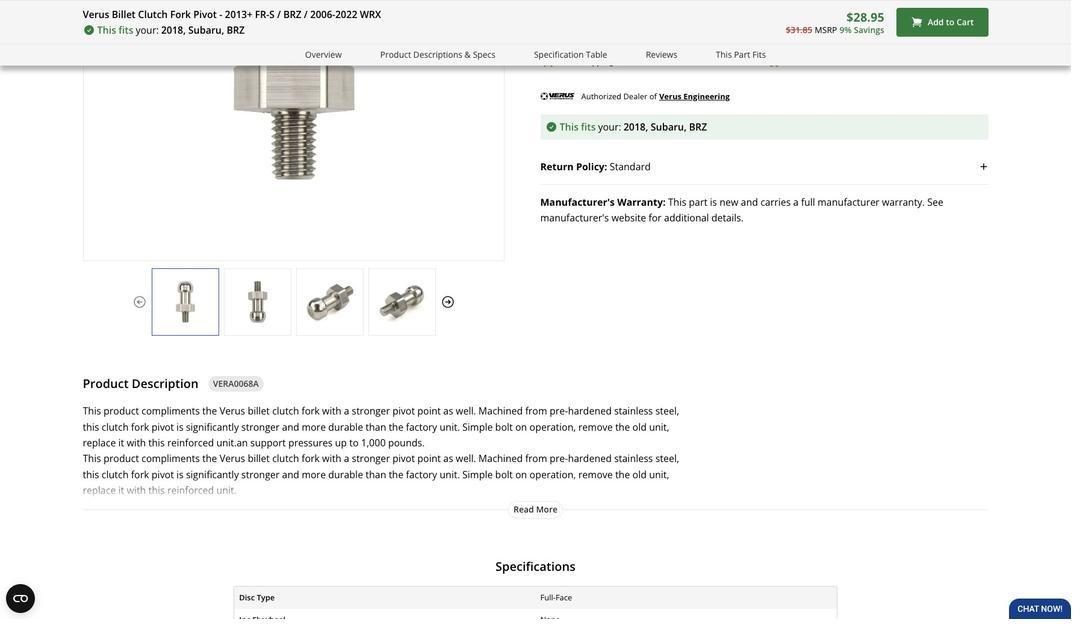 Task type: locate. For each thing, give the bounding box(es) containing it.
1 it from the top
[[118, 437, 124, 450]]

billet down support
[[248, 453, 270, 466]]

2 vertical spatial brz
[[689, 121, 708, 134]]

1 vertical spatial stainless
[[615, 453, 653, 466]]

1 horizontal spatial &
[[850, 56, 856, 67]]

product left description
[[83, 376, 129, 392]]

1 vertical spatial pre-
[[550, 453, 568, 466]]

0 vertical spatial than
[[366, 421, 386, 434]]

1 durable from the top
[[328, 421, 363, 434]]

and right new at the top right of page
[[741, 196, 758, 209]]

1 vertical spatial significantly
[[186, 469, 239, 482]]

0 vertical spatial durable
[[328, 421, 363, 434]]

your: down clutch
[[136, 23, 159, 37]]

clutch down product description
[[102, 421, 129, 434]]

1 vertical spatial operation,
[[530, 469, 576, 482]]

1 vertical spatial from
[[526, 453, 547, 466]]

clutch
[[138, 8, 168, 21]]

0 vertical spatial for
[[649, 212, 662, 225]]

2 durable from the top
[[328, 469, 363, 482]]

this fits your: 2018, subaru, brz down 'fork'
[[97, 23, 245, 37]]

1 horizontal spatial product
[[380, 49, 411, 60]]

factory up pounds.
[[406, 421, 437, 434]]

0 vertical spatial this fits your: 2018, subaru, brz
[[97, 23, 245, 37]]

up up reviews
[[648, 35, 658, 46]]

with down pressures
[[322, 453, 342, 466]]

open widget image
[[6, 585, 35, 614]]

go to right image image
[[441, 295, 455, 309]]

1 vertical spatial durable
[[328, 469, 363, 482]]

0 vertical spatial and
[[741, 196, 758, 209]]

and
[[741, 196, 758, 209], [282, 421, 299, 434], [282, 469, 299, 482]]

brz down 'verus engineering' link
[[689, 121, 708, 134]]

return
[[541, 160, 574, 174]]

1 vertical spatial than
[[366, 469, 386, 482]]

clutch left only.
[[372, 500, 399, 514]]

verus right of
[[660, 91, 682, 102]]

fork
[[302, 405, 320, 418], [131, 421, 149, 434], [302, 453, 320, 466], [131, 469, 149, 482], [401, 500, 419, 514]]

verus left billet
[[83, 8, 109, 21]]

verus inside authorized dealer of verus engineering
[[660, 91, 682, 102]]

2 simple from the top
[[463, 469, 493, 482]]

1 point from the top
[[418, 405, 441, 418]]

compliments up include
[[142, 453, 200, 466]]

this part fits link
[[716, 48, 766, 62]]

0 vertical spatial steel,
[[656, 405, 680, 418]]

hardened
[[568, 405, 612, 418], [568, 453, 612, 466]]

this fits your: 2018, subaru, brz
[[97, 23, 245, 37], [560, 121, 708, 134]]

fr-
[[255, 8, 269, 21]]

1 vertical spatial product
[[104, 453, 139, 466]]

0 horizontal spatial guarantee
[[607, 35, 646, 46]]

0 vertical spatial your:
[[136, 23, 159, 37]]

0 horizontal spatial your:
[[136, 23, 159, 37]]

1 vertical spatial simple
[[463, 469, 493, 482]]

2 from from the top
[[526, 453, 547, 466]]

with up not
[[127, 484, 146, 498]]

factory up only.
[[406, 469, 437, 482]]

this inside the this part is new and carries a full manufacturer warranty. see manufacturer's website for additional details.
[[669, 196, 687, 209]]

2 replace from the top
[[83, 484, 116, 498]]

this part is new and carries a full manufacturer warranty. see manufacturer's website for additional details.
[[541, 196, 944, 225]]

1 vertical spatial fits
[[581, 121, 596, 134]]

does
[[110, 500, 133, 514]]

1 vertical spatial remove
[[579, 469, 613, 482]]

and inside the this part is new and carries a full manufacturer warranty. see manufacturer's website for additional details.
[[741, 196, 758, 209]]

fits down authorized
[[581, 121, 596, 134]]

0 vertical spatial machined
[[479, 405, 523, 418]]

1 operation, from the top
[[530, 421, 576, 434]]

is right part
[[710, 196, 717, 209]]

2 / from the left
[[304, 8, 308, 21]]

shipping!
[[580, 56, 616, 67]]

stronger up out
[[241, 469, 280, 482]]

for down warranty:
[[649, 212, 662, 225]]

0 vertical spatial fits
[[119, 23, 133, 37]]

1 vertical spatial bolt
[[496, 469, 513, 482]]

stainless
[[615, 405, 653, 418], [615, 453, 653, 466]]

2 horizontal spatial to
[[946, 16, 955, 28]]

1 vertical spatial up
[[335, 437, 347, 450]]

1 vertical spatial to
[[661, 35, 669, 46]]

with
[[322, 405, 342, 418], [127, 437, 146, 450], [322, 453, 342, 466], [127, 484, 146, 498]]

machined
[[479, 405, 523, 418], [479, 453, 523, 466]]

1 remove from the top
[[579, 421, 613, 434]]

durable
[[328, 421, 363, 434], [328, 469, 363, 482]]

to
[[946, 16, 955, 28], [661, 35, 669, 46], [350, 437, 359, 450]]

billet
[[248, 405, 270, 418], [248, 453, 270, 466]]

and up bearing,
[[282, 469, 299, 482]]

free shipping! on orders over $199
[[561, 56, 694, 67]]

0 horizontal spatial &
[[465, 49, 471, 60]]

0 vertical spatial on
[[516, 421, 527, 434]]

details.
[[712, 212, 744, 225]]

/ left 2006-
[[304, 8, 308, 21]]

0 vertical spatial billet
[[248, 405, 270, 418]]

2 product from the top
[[104, 453, 139, 466]]

1 vertical spatial product
[[83, 376, 129, 392]]

product down product description
[[104, 405, 139, 418]]

0 vertical spatial unit,
[[649, 421, 670, 434]]

subaru, down pivot
[[188, 23, 224, 37]]

unit.
[[440, 421, 460, 434], [440, 469, 460, 482], [217, 484, 237, 498]]

point up pounds.
[[418, 405, 441, 418]]

0 horizontal spatial 2018,
[[161, 23, 186, 37]]

1 vertical spatial a
[[344, 405, 349, 418]]

1 compliments from the top
[[142, 405, 200, 418]]

1 horizontal spatial /
[[304, 8, 308, 21]]

orders
[[631, 56, 656, 67]]

fork up not
[[131, 469, 149, 482]]

1 than from the top
[[366, 421, 386, 434]]

compliments
[[142, 405, 200, 418], [142, 453, 200, 466]]

1 vertical spatial billet
[[248, 453, 270, 466]]

overview
[[305, 49, 342, 60]]

2 vertical spatial to
[[350, 437, 359, 450]]

add
[[928, 16, 944, 28]]

1 vertical spatial 2018,
[[624, 121, 649, 134]]

it
[[118, 437, 124, 450], [118, 484, 124, 498]]

more up pressures
[[302, 421, 326, 434]]

steel,
[[656, 405, 680, 418], [656, 453, 680, 466]]

pivot
[[393, 405, 415, 418], [152, 421, 174, 434], [393, 453, 415, 466], [152, 469, 174, 482], [188, 500, 210, 514]]

for right bearing,
[[339, 500, 352, 514]]

1 vertical spatial brz
[[227, 23, 245, 37]]

vera0068a verus billet clutch fork pivot - 2015-2018 wrx / 2013+ fr-s / brz / 86, image
[[152, 281, 218, 324], [224, 281, 291, 324], [297, 281, 363, 324], [369, 281, 435, 324]]

1 more from the top
[[302, 421, 326, 434]]

1 product from the top
[[104, 405, 139, 418]]

to left 1,000
[[350, 437, 359, 450]]

product
[[380, 49, 411, 60], [83, 376, 129, 392]]

1 horizontal spatial fits
[[581, 121, 596, 134]]

1 vertical spatial hardened
[[568, 453, 612, 466]]

wrx
[[360, 8, 381, 21]]

0 vertical spatial replace
[[83, 437, 116, 450]]

1 horizontal spatial this fits your: 2018, subaru, brz
[[560, 121, 708, 134]]

1 hardened from the top
[[568, 405, 612, 418]]

guarantee up free shipping! on orders over $199
[[607, 35, 646, 46]]

this fits your: 2018, subaru, brz down dealer
[[560, 121, 708, 134]]

this up additional
[[669, 196, 687, 209]]

this down billet
[[97, 23, 116, 37]]

pre-
[[550, 405, 568, 418], [550, 453, 568, 466]]

website
[[612, 212, 646, 225]]

2 well. from the top
[[456, 453, 476, 466]]

1 vertical spatial old
[[633, 469, 647, 482]]

0 vertical spatial well.
[[456, 405, 476, 418]]

1 old from the top
[[633, 421, 647, 434]]

& for excellent
[[850, 56, 856, 67]]

1 replace from the top
[[83, 437, 116, 450]]

from
[[526, 405, 547, 418], [526, 453, 547, 466]]

and up pressures
[[282, 421, 299, 434]]

0 vertical spatial remove
[[579, 421, 613, 434]]

or
[[213, 500, 222, 514]]

0 horizontal spatial fits
[[119, 23, 133, 37]]

2 factory from the top
[[406, 469, 437, 482]]

0 vertical spatial old
[[633, 421, 647, 434]]

0 horizontal spatial /
[[277, 8, 281, 21]]

0 vertical spatial simple
[[463, 421, 493, 434]]

0 vertical spatial significantly
[[186, 421, 239, 434]]

1 horizontal spatial guarantee
[[861, 35, 903, 46]]

as
[[444, 405, 454, 418], [444, 453, 454, 466]]

1 significantly from the top
[[186, 421, 239, 434]]

significantly
[[186, 421, 239, 434], [186, 469, 239, 482]]

0 vertical spatial hardened
[[568, 405, 612, 418]]

1 machined from the top
[[479, 405, 523, 418]]

0 vertical spatial operation,
[[530, 421, 576, 434]]

include
[[153, 500, 185, 514]]

more down pressures
[[302, 469, 326, 482]]

1 vertical spatial for
[[339, 500, 352, 514]]

reinforced left the unit.an
[[167, 437, 214, 450]]

guarantee
[[607, 35, 646, 46], [861, 35, 903, 46]]

match
[[582, 35, 605, 46]]

0 vertical spatial stainless
[[615, 405, 653, 418]]

1 vertical spatial reinforced
[[167, 484, 214, 498]]

to up reviews
[[661, 35, 669, 46]]

product for product descriptions & specs
[[380, 49, 411, 60]]

1 well. from the top
[[456, 405, 476, 418]]

0 horizontal spatial to
[[350, 437, 359, 450]]

to inside button
[[946, 16, 955, 28]]

product descriptions & specs
[[380, 49, 496, 60]]

product
[[104, 405, 139, 418], [104, 453, 139, 466]]

this
[[97, 23, 116, 37], [716, 49, 732, 60], [560, 121, 579, 134], [669, 196, 687, 209], [83, 405, 101, 418], [83, 453, 101, 466]]

billet up support
[[248, 405, 270, 418]]

reinforced
[[167, 437, 214, 450], [167, 484, 214, 498]]

/
[[277, 8, 281, 21], [304, 8, 308, 21]]

2 billet from the top
[[248, 453, 270, 466]]

reinforced up include
[[167, 484, 214, 498]]

fork left only.
[[401, 500, 419, 514]]

bolt
[[496, 421, 513, 434], [496, 469, 513, 482]]

0 vertical spatial brz
[[284, 8, 302, 21]]

0 vertical spatial as
[[444, 405, 454, 418]]

1 vertical spatial unit,
[[649, 469, 670, 482]]

manufacturer's
[[541, 196, 615, 209]]

verus
[[83, 8, 109, 21], [660, 91, 682, 102], [220, 405, 245, 418], [220, 453, 245, 466]]

0 vertical spatial unit.
[[440, 421, 460, 434]]

pivot down pounds.
[[393, 453, 415, 466]]

add to cart button
[[897, 8, 989, 37]]

0 vertical spatial pre-
[[550, 405, 568, 418]]

verus billet clutch fork pivot - 2013+ fr-s / brz / 2006-2022 wrx
[[83, 8, 381, 21]]

/ right s
[[277, 8, 281, 21]]

pivot left or
[[188, 500, 210, 514]]

0 vertical spatial product
[[380, 49, 411, 60]]

2 it from the top
[[118, 484, 124, 498]]

1 vertical spatial compliments
[[142, 453, 200, 466]]

2018, down 'fork'
[[161, 23, 186, 37]]

1 / from the left
[[277, 8, 281, 21]]

point down pounds.
[[418, 453, 441, 466]]

1 simple from the top
[[463, 421, 493, 434]]

significantly up or
[[186, 469, 239, 482]]

durable up 1,000
[[328, 421, 363, 434]]

to inside this product compliments the verus billet clutch fork with a stronger pivot point as well.  machined from pre-hardened stainless steel, this clutch fork pivot is significantly stronger and more durable than the factory unit.  simple bolt on operation, remove the old unit, replace it with this reinforced unit.an support pressures up to 1,000 pounds. this product compliments the verus billet clutch fork with a stronger pivot point as well.  machined from pre-hardened stainless steel, this clutch fork pivot is significantly stronger and more durable than the factory unit.  simple bolt on operation, remove the old unit, replace it with this reinforced unit. note: does not include pivot or throw out bearing, this is for the clutch fork only.
[[350, 437, 359, 450]]

verus engineering link
[[660, 90, 730, 103]]

0 vertical spatial point
[[418, 405, 441, 418]]

fits
[[753, 49, 766, 60]]

0 vertical spatial it
[[118, 437, 124, 450]]

& left trusted
[[850, 56, 856, 67]]

1 vertical spatial replace
[[83, 484, 116, 498]]

verus down vera0068a
[[220, 405, 245, 418]]

2 reinforced from the top
[[167, 484, 214, 498]]

0 vertical spatial factory
[[406, 421, 437, 434]]

0 vertical spatial to
[[946, 16, 955, 28]]

significantly up the unit.an
[[186, 421, 239, 434]]

1 vertical spatial steel,
[[656, 453, 680, 466]]

&
[[465, 49, 471, 60], [850, 56, 856, 67]]

standard
[[610, 160, 651, 174]]

product up the does
[[104, 453, 139, 466]]

for
[[649, 212, 662, 225], [339, 500, 352, 514]]

a
[[794, 196, 799, 209], [344, 405, 349, 418], [344, 453, 349, 466]]

guarantee up trusted
[[861, 35, 903, 46]]

0 vertical spatial compliments
[[142, 405, 200, 418]]

2 guarantee from the left
[[861, 35, 903, 46]]

with down product description
[[127, 437, 146, 450]]

0 vertical spatial product
[[104, 405, 139, 418]]

up right pressures
[[335, 437, 347, 450]]

1 vertical spatial well.
[[456, 453, 476, 466]]

to right add
[[946, 16, 955, 28]]

than up 1,000
[[366, 421, 386, 434]]

bearing,
[[272, 500, 308, 514]]

0 vertical spatial more
[[302, 421, 326, 434]]

brz down 2013+
[[227, 23, 245, 37]]

carries
[[761, 196, 791, 209]]

2 as from the top
[[444, 453, 454, 466]]

than down 1,000
[[366, 469, 386, 482]]

0 vertical spatial from
[[526, 405, 547, 418]]

compliments down description
[[142, 405, 200, 418]]

specification table
[[534, 49, 608, 60]]

pivot
[[193, 8, 217, 21]]

for inside the this part is new and carries a full manufacturer warranty. see manufacturer's website for additional details.
[[649, 212, 662, 225]]

0 horizontal spatial for
[[339, 500, 352, 514]]

0 vertical spatial a
[[794, 196, 799, 209]]

day
[[799, 35, 814, 46]]

is up include
[[177, 469, 184, 482]]

2 more from the top
[[302, 469, 326, 482]]

fork down pressures
[[302, 453, 320, 466]]

1 vertical spatial it
[[118, 484, 124, 498]]

pivot down description
[[152, 421, 174, 434]]

2022
[[336, 8, 358, 21]]

on
[[516, 421, 527, 434], [516, 469, 527, 482]]

a inside the this part is new and carries a full manufacturer warranty. see manufacturer's website for additional details.
[[794, 196, 799, 209]]

manufacturer's warranty:
[[541, 196, 666, 209]]

1 horizontal spatial your:
[[598, 121, 621, 134]]

0 vertical spatial up
[[648, 35, 658, 46]]

is right bearing,
[[330, 500, 337, 514]]

full-face
[[541, 593, 572, 604]]

0 horizontal spatial up
[[335, 437, 347, 450]]

full
[[802, 196, 816, 209]]

durable down 1,000
[[328, 469, 363, 482]]

fits down billet
[[119, 23, 133, 37]]

0 vertical spatial reinforced
[[167, 437, 214, 450]]

product left the descriptions
[[380, 49, 411, 60]]

$31.85
[[786, 24, 813, 35]]

1 bolt from the top
[[496, 421, 513, 434]]

2018, down dealer
[[624, 121, 649, 134]]

subaru, down authorized dealer of verus engineering
[[651, 121, 687, 134]]

1 vertical spatial on
[[516, 469, 527, 482]]

2 steel, from the top
[[656, 453, 680, 466]]

clutch up the does
[[102, 469, 129, 482]]

1 from from the top
[[526, 405, 547, 418]]

& left specs
[[465, 49, 471, 60]]

part
[[734, 49, 751, 60]]

2 stainless from the top
[[615, 453, 653, 466]]

your: down authorized
[[598, 121, 621, 134]]

2 pre- from the top
[[550, 453, 568, 466]]

2 on from the top
[[516, 469, 527, 482]]

0 horizontal spatial this fits your: 2018, subaru, brz
[[97, 23, 245, 37]]

brz right s
[[284, 8, 302, 21]]

1 horizontal spatial for
[[649, 212, 662, 225]]

1 vertical spatial point
[[418, 453, 441, 466]]

vera0068a
[[213, 378, 259, 390]]

fits
[[119, 23, 133, 37], [581, 121, 596, 134]]

1 vertical spatial as
[[444, 453, 454, 466]]



Task type: describe. For each thing, give the bounding box(es) containing it.
additional
[[664, 212, 709, 225]]

$28.95
[[847, 9, 885, 25]]

is down description
[[177, 421, 184, 434]]

support
[[250, 437, 286, 450]]

authorized dealer of verus engineering
[[582, 91, 730, 102]]

more
[[536, 504, 558, 516]]

2 than from the top
[[366, 469, 386, 482]]

1 billet from the top
[[248, 405, 270, 418]]

overview link
[[305, 48, 342, 62]]

authorized
[[582, 91, 622, 102]]

2 point from the top
[[418, 453, 441, 466]]

this down product description
[[83, 405, 101, 418]]

manufacturer's
[[541, 212, 609, 225]]

2 significantly from the top
[[186, 469, 239, 482]]

reviews
[[646, 49, 678, 60]]

pivot up include
[[152, 469, 174, 482]]

full-
[[541, 593, 556, 604]]

2 vertical spatial unit.
[[217, 484, 237, 498]]

disc
[[239, 593, 255, 604]]

out
[[254, 500, 269, 514]]

engineering
[[684, 91, 730, 102]]

specifications
[[496, 559, 576, 575]]

description
[[132, 376, 199, 392]]

not
[[135, 500, 150, 514]]

clutch down support
[[272, 453, 299, 466]]

s
[[269, 8, 275, 21]]

price match guarantee up to 110%
[[561, 35, 691, 46]]

1 factory from the top
[[406, 421, 437, 434]]

unit.an
[[217, 437, 248, 450]]

billet
[[112, 8, 136, 21]]

over
[[658, 56, 674, 67]]

specification
[[534, 49, 584, 60]]

excellent
[[813, 56, 848, 67]]

2 machined from the top
[[479, 453, 523, 466]]

clutch up support
[[272, 405, 299, 418]]

stronger up 1,000
[[352, 405, 390, 418]]

return policy: standard
[[541, 160, 651, 174]]

policy:
[[576, 160, 608, 174]]

this left part
[[716, 49, 732, 60]]

free
[[561, 56, 578, 67]]

new
[[720, 196, 739, 209]]

2 vera0068a verus billet clutch fork pivot - 2015-2018 wrx / 2013+ fr-s / brz / 86, image from the left
[[224, 281, 291, 324]]

of
[[650, 91, 657, 102]]

cart
[[957, 16, 974, 28]]

warranty.
[[883, 196, 925, 209]]

this down verus engineering image
[[560, 121, 579, 134]]

on
[[618, 56, 629, 67]]

1 reinforced from the top
[[167, 437, 214, 450]]

read more
[[514, 504, 558, 516]]

2 compliments from the top
[[142, 453, 200, 466]]

this product compliments the verus billet clutch fork with a stronger pivot point as well.  machined from pre-hardened stainless steel, this clutch fork pivot is significantly stronger and more durable than the factory unit.  simple bolt on operation, remove the old unit, replace it with this reinforced unit.an support pressures up to 1,000 pounds. this product compliments the verus billet clutch fork with a stronger pivot point as well.  machined from pre-hardened stainless steel, this clutch fork pivot is significantly stronger and more durable than the factory unit.  simple bolt on operation, remove the old unit, replace it with this reinforced unit. note: does not include pivot or throw out bearing, this is for the clutch fork only.
[[83, 405, 680, 514]]

with up pressures
[[322, 405, 342, 418]]

dealer
[[624, 91, 648, 102]]

110%
[[671, 35, 691, 46]]

1 steel, from the top
[[656, 405, 680, 418]]

this part fits
[[716, 49, 766, 60]]

2 vertical spatial a
[[344, 453, 349, 466]]

1 unit, from the top
[[649, 421, 670, 434]]

add to cart
[[928, 16, 974, 28]]

2 hardened from the top
[[568, 453, 612, 466]]

pivot up pounds.
[[393, 405, 415, 418]]

& for descriptions
[[465, 49, 471, 60]]

2 bolt from the top
[[496, 469, 513, 482]]

1 horizontal spatial subaru,
[[651, 121, 687, 134]]

-
[[219, 8, 223, 21]]

for inside this product compliments the verus billet clutch fork with a stronger pivot point as well.  machined from pre-hardened stainless steel, this clutch fork pivot is significantly stronger and more durable than the factory unit.  simple bolt on operation, remove the old unit, replace it with this reinforced unit.an support pressures up to 1,000 pounds. this product compliments the verus billet clutch fork with a stronger pivot point as well.  machined from pre-hardened stainless steel, this clutch fork pivot is significantly stronger and more durable than the factory unit.  simple bolt on operation, remove the old unit, replace it with this reinforced unit. note: does not include pivot or throw out bearing, this is for the clutch fork only.
[[339, 500, 352, 514]]

2 unit, from the top
[[649, 469, 670, 482]]

manufacturer
[[818, 196, 880, 209]]

specs
[[473, 49, 496, 60]]

specification table link
[[534, 48, 608, 62]]

1 vera0068a verus billet clutch fork pivot - 2015-2018 wrx / 2013+ fr-s / brz / 86, image from the left
[[152, 281, 218, 324]]

1 horizontal spatial up
[[648, 35, 658, 46]]

0 vertical spatial 2018,
[[161, 23, 186, 37]]

0 vertical spatial subaru,
[[188, 23, 224, 37]]

read
[[514, 504, 534, 516]]

2006-
[[310, 8, 336, 21]]

1 vertical spatial your:
[[598, 121, 621, 134]]

product description
[[83, 376, 199, 392]]

9%
[[840, 24, 852, 35]]

1 on from the top
[[516, 421, 527, 434]]

this up note:
[[83, 453, 101, 466]]

trusted
[[858, 56, 888, 67]]

1 horizontal spatial to
[[661, 35, 669, 46]]

2 operation, from the top
[[530, 469, 576, 482]]

$28.95 $31.85 msrp 9% savings
[[786, 9, 885, 35]]

rated excellent & trusted
[[788, 56, 888, 67]]

fork
[[170, 8, 191, 21]]

30 day satisfaction guarantee
[[788, 35, 903, 46]]

type
[[257, 593, 275, 604]]

pressures
[[288, 437, 333, 450]]

3 vera0068a verus billet clutch fork pivot - 2015-2018 wrx / 2013+ fr-s / brz / 86, image from the left
[[297, 281, 363, 324]]

stronger up support
[[241, 421, 280, 434]]

satisfaction
[[816, 35, 859, 46]]

reviews link
[[646, 48, 678, 62]]

2 vertical spatial and
[[282, 469, 299, 482]]

product for product description
[[83, 376, 129, 392]]

pounds.
[[388, 437, 425, 450]]

2 horizontal spatial brz
[[689, 121, 708, 134]]

note:
[[83, 500, 107, 514]]

stronger down 1,000
[[352, 453, 390, 466]]

is inside the this part is new and carries a full manufacturer warranty. see manufacturer's website for additional details.
[[710, 196, 717, 209]]

$199
[[676, 56, 694, 67]]

up inside this product compliments the verus billet clutch fork with a stronger pivot point as well.  machined from pre-hardened stainless steel, this clutch fork pivot is significantly stronger and more durable than the factory unit.  simple bolt on operation, remove the old unit, replace it with this reinforced unit.an support pressures up to 1,000 pounds. this product compliments the verus billet clutch fork with a stronger pivot point as well.  machined from pre-hardened stainless steel, this clutch fork pivot is significantly stronger and more durable than the factory unit.  simple bolt on operation, remove the old unit, replace it with this reinforced unit. note: does not include pivot or throw out bearing, this is for the clutch fork only.
[[335, 437, 347, 450]]

msrp
[[815, 24, 838, 35]]

1 vertical spatial and
[[282, 421, 299, 434]]

fork down product description
[[131, 421, 149, 434]]

2013+
[[225, 8, 253, 21]]

2 old from the top
[[633, 469, 647, 482]]

descriptions
[[414, 49, 463, 60]]

1 horizontal spatial 2018,
[[624, 121, 649, 134]]

4 vera0068a verus billet clutch fork pivot - 2015-2018 wrx / 2013+ fr-s / brz / 86, image from the left
[[369, 281, 435, 324]]

1 pre- from the top
[[550, 405, 568, 418]]

2 remove from the top
[[579, 469, 613, 482]]

verus engineering image
[[541, 88, 574, 105]]

only.
[[422, 500, 443, 514]]

1,000
[[361, 437, 386, 450]]

1 guarantee from the left
[[607, 35, 646, 46]]

1 as from the top
[[444, 405, 454, 418]]

table
[[586, 49, 608, 60]]

1 stainless from the top
[[615, 405, 653, 418]]

1 vertical spatial unit.
[[440, 469, 460, 482]]

price
[[561, 35, 580, 46]]

disc type
[[239, 593, 275, 604]]

fork up pressures
[[302, 405, 320, 418]]

product descriptions & specs link
[[380, 48, 496, 62]]

verus down the unit.an
[[220, 453, 245, 466]]

see
[[928, 196, 944, 209]]

1 horizontal spatial brz
[[284, 8, 302, 21]]

throw
[[225, 500, 252, 514]]

face
[[556, 593, 572, 604]]

30
[[788, 35, 797, 46]]



Task type: vqa. For each thing, say whether or not it's contained in the screenshot.
We
no



